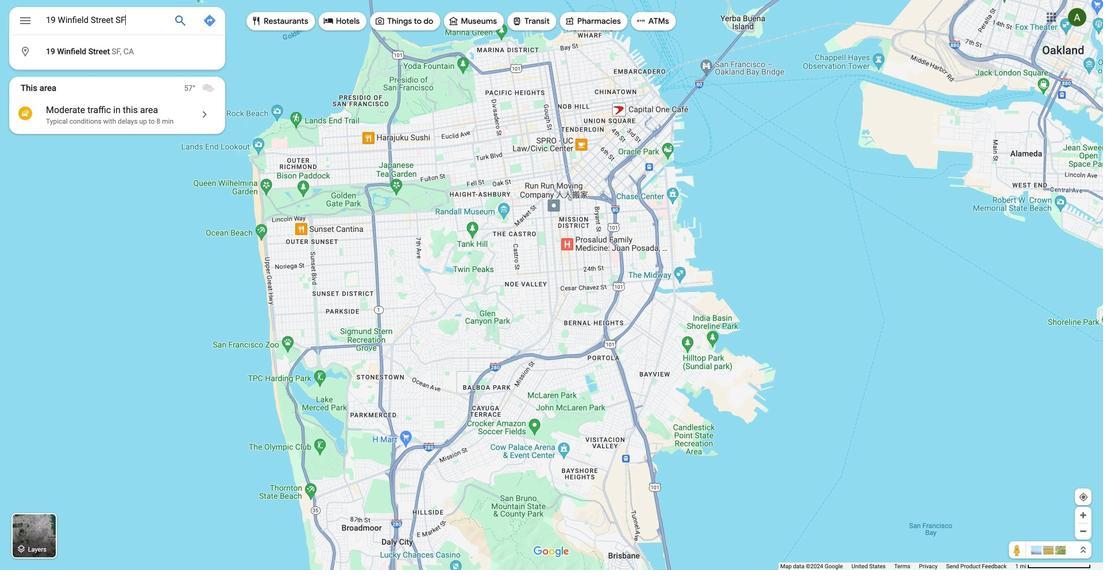 Task type: locate. For each thing, give the bounding box(es) containing it.
google maps element
[[0, 0, 1104, 571]]

cell inside search field
[[9, 43, 218, 61]]

Search Google Maps field
[[9, 7, 225, 38]]

None search field
[[9, 7, 225, 70]]

none field inside search google maps field
[[46, 13, 164, 27]]

show your location image
[[1079, 493, 1089, 503]]

show street view coverage image
[[1010, 542, 1027, 559]]

none search field inside google maps element
[[9, 7, 225, 70]]

cell
[[9, 43, 218, 61]]

google account: augustus odena  
(augustus@adept.ai) image
[[1069, 8, 1087, 27]]

None field
[[46, 13, 164, 27]]



Task type: describe. For each thing, give the bounding box(es) containing it.
this area region
[[9, 77, 225, 134]]

zoom out image
[[1080, 528, 1088, 536]]

cloudy image
[[201, 81, 215, 95]]

zoom in image
[[1080, 512, 1088, 520]]



Task type: vqa. For each thing, say whether or not it's contained in the screenshot.
'search box' within the THE "GOOGLE MAPS" element
no



